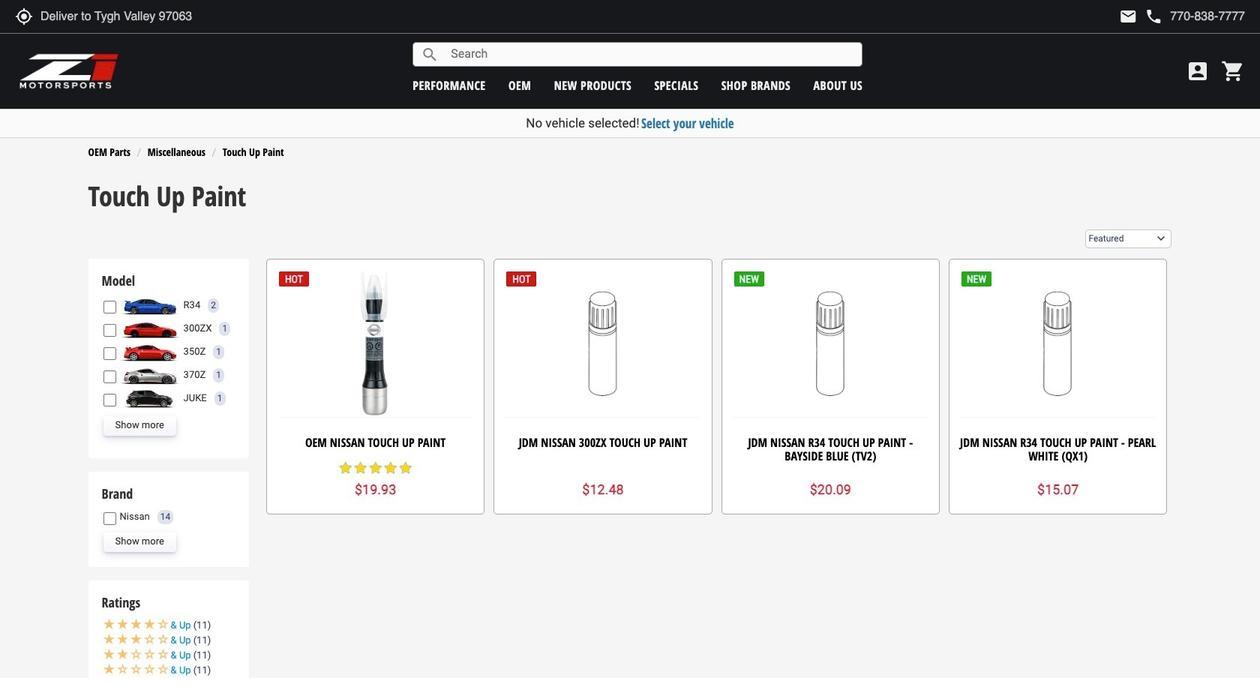 Task type: vqa. For each thing, say whether or not it's contained in the screenshot.
Z1 MOTORSPORTS LOGO
yes



Task type: describe. For each thing, give the bounding box(es) containing it.
nissan skyline coupe sedan r34 gtr gt-r bnr34 gts-t gtst gts awd attesa 1999 2000 2001 2002 rb20det rb25de rb25det rb26dett z1 motorsports image
[[120, 296, 180, 316]]

nissan 350z z33 2003 2004 2005 2006 2007 2008 2009 vq35de 3.5l revup rev up vq35hr nismo z1 motorsports image
[[120, 343, 180, 362]]

z1 motorsports logo image
[[19, 53, 120, 90]]

nissan juke 2011 2012 2013 2014 2015 2016 2017 vr38dett hr15de mr16ddt hr16de z1 motorsports image
[[120, 389, 180, 409]]



Task type: locate. For each thing, give the bounding box(es) containing it.
nissan 370z z34 2009 2010 2011 2012 2013 2014 2015 2016 2017 2018 2019 3.7l vq37vhr vhr nismo z1 motorsports image
[[120, 366, 180, 385]]

None checkbox
[[103, 324, 116, 337], [103, 347, 116, 360], [103, 324, 116, 337], [103, 347, 116, 360]]

nissan 300zx z32 1990 1991 1992 1993 1994 1995 1996 vg30dett vg30de twin turbo non turbo z1 motorsports image
[[120, 319, 180, 339]]

None checkbox
[[103, 301, 116, 314], [103, 371, 116, 384], [103, 394, 116, 407], [103, 512, 116, 525], [103, 301, 116, 314], [103, 371, 116, 384], [103, 394, 116, 407], [103, 512, 116, 525]]

Search search field
[[439, 43, 863, 66]]



